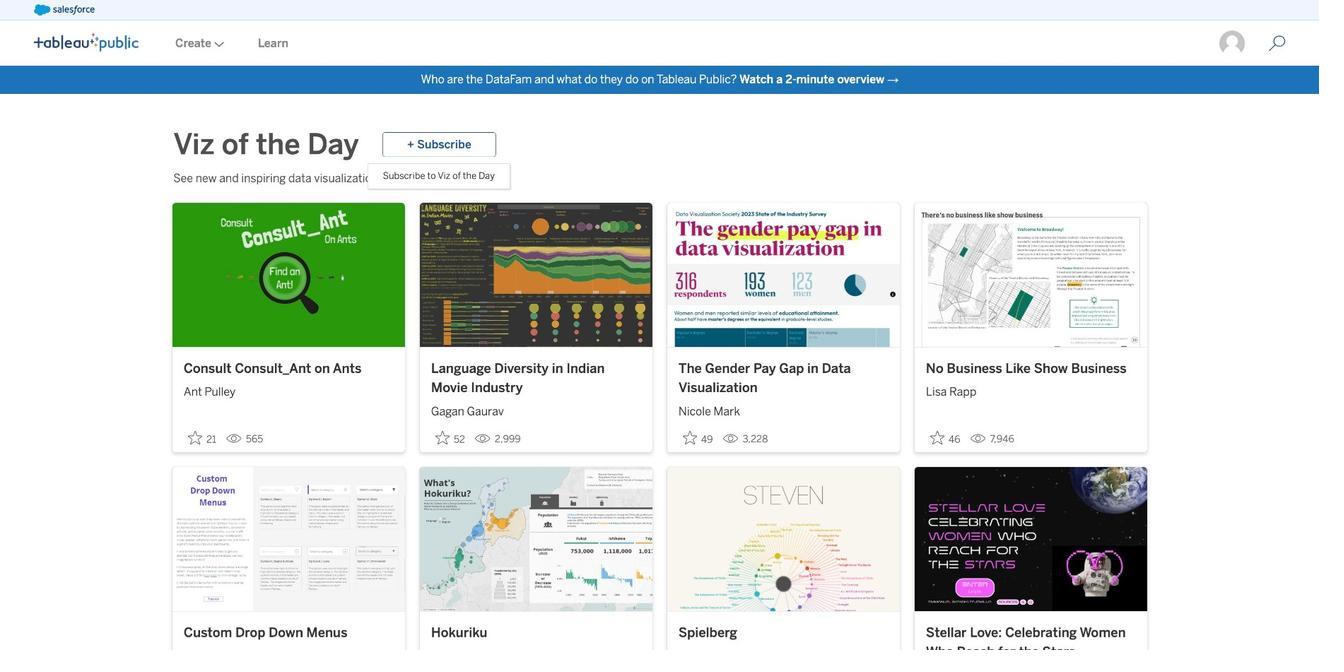 Task type: locate. For each thing, give the bounding box(es) containing it.
1 horizontal spatial add favorite image
[[435, 431, 449, 445]]

add favorite image for first add favorite button from the left
[[188, 431, 202, 445]]

logo image
[[34, 33, 139, 51]]

2 add favorite image from the left
[[435, 431, 449, 445]]

add favorite image
[[188, 431, 202, 445], [435, 431, 449, 445], [683, 431, 697, 445]]

add favorite image for 2nd add favorite button
[[435, 431, 449, 445]]

4 add favorite button from the left
[[926, 427, 965, 449]]

workbook thumbnail image
[[172, 203, 405, 347], [420, 203, 652, 347], [667, 203, 900, 347], [915, 203, 1147, 347], [172, 467, 405, 611], [420, 467, 652, 611], [667, 467, 900, 611], [915, 467, 1147, 611]]

1 add favorite image from the left
[[188, 431, 202, 445]]

viz of the day heading
[[173, 125, 371, 164]]

2 horizontal spatial add favorite image
[[683, 431, 697, 445]]

add favorite image
[[930, 431, 944, 445]]

3 add favorite button from the left
[[679, 427, 717, 449]]

1 add favorite button from the left
[[184, 427, 220, 449]]

0 horizontal spatial add favorite image
[[188, 431, 202, 445]]

gary.orlando image
[[1218, 30, 1246, 57]]

Add Favorite button
[[184, 427, 220, 449], [431, 427, 469, 449], [679, 427, 717, 449], [926, 427, 965, 449]]

3 add favorite image from the left
[[683, 431, 697, 445]]



Task type: vqa. For each thing, say whether or not it's contained in the screenshot.
REPLAY ANIMATION icon
no



Task type: describe. For each thing, give the bounding box(es) containing it.
salesforce logo image
[[34, 4, 95, 16]]

go to search image
[[1252, 35, 1303, 52]]

create image
[[211, 42, 224, 47]]

add favorite image for 2nd add favorite button from the right
[[683, 431, 697, 445]]

2 add favorite button from the left
[[431, 427, 469, 449]]



